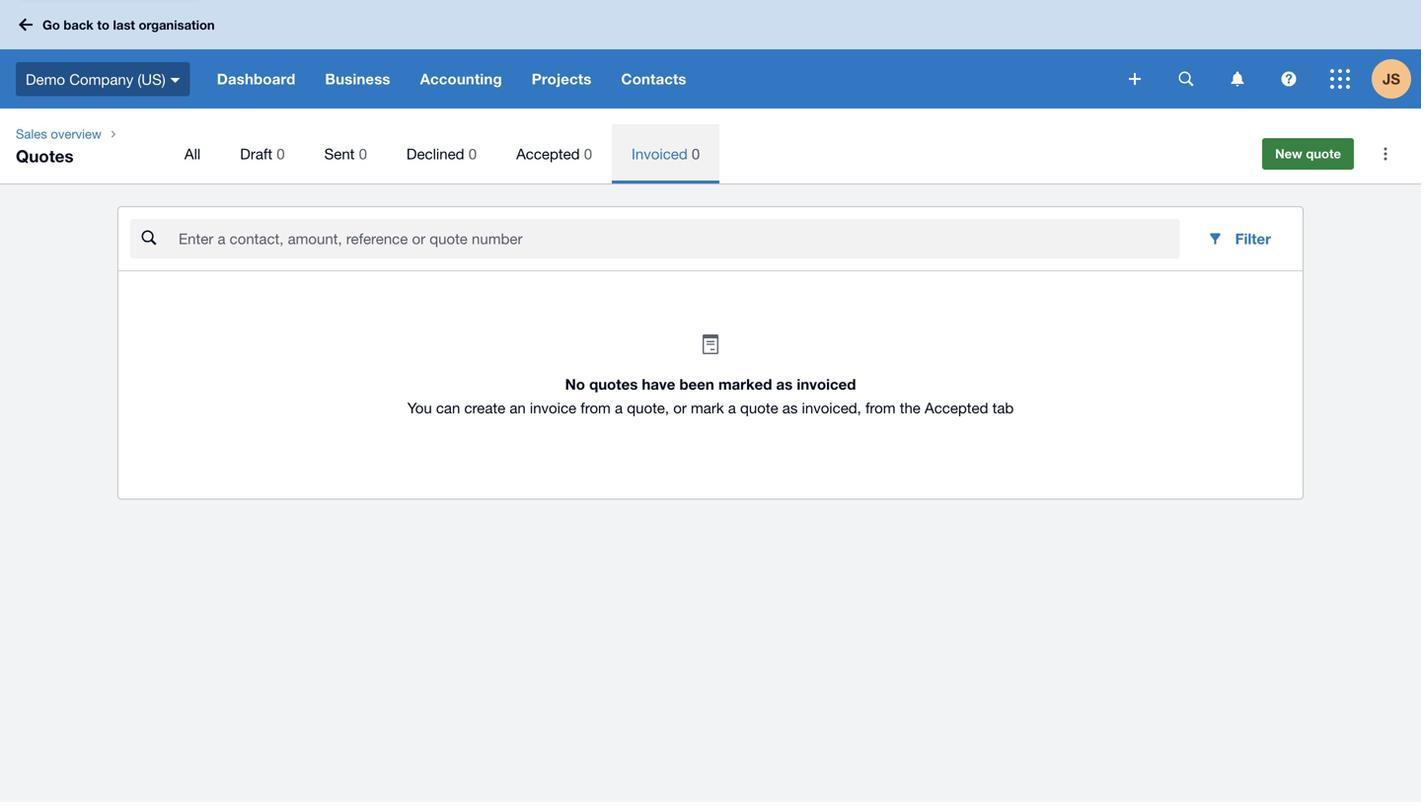 Task type: describe. For each thing, give the bounding box(es) containing it.
sent 0
[[324, 145, 367, 162]]

can
[[436, 399, 460, 417]]

quote inside "no quotes have been marked as invoiced you can create an invoice from a quote, or mark a quote as invoiced, from the accepted tab"
[[741, 399, 779, 417]]

0 for accepted 0
[[584, 145, 592, 162]]

business
[[325, 70, 391, 88]]

js button
[[1372, 49, 1422, 109]]

go back to last organisation link
[[12, 7, 227, 42]]

0 vertical spatial as
[[777, 376, 793, 393]]

accounting button
[[405, 49, 517, 109]]

1 vertical spatial as
[[783, 399, 798, 417]]

2 horizontal spatial svg image
[[1331, 69, 1351, 89]]

2 a from the left
[[728, 399, 736, 417]]

0 for invoiced 0
[[692, 145, 700, 162]]

all link
[[165, 124, 220, 184]]

go
[[42, 17, 60, 32]]

contacts
[[621, 70, 687, 88]]

back
[[64, 17, 94, 32]]

you
[[407, 399, 432, 417]]

sales overview link
[[8, 124, 109, 144]]

invoice
[[530, 399, 577, 417]]

demo
[[26, 70, 65, 88]]

2 from from the left
[[866, 399, 896, 417]]

mark
[[691, 399, 724, 417]]

banner containing dashboard
[[0, 0, 1422, 109]]

menu item inside quotes element
[[612, 124, 720, 184]]

0 horizontal spatial svg image
[[1130, 73, 1141, 85]]

quote inside new quote link
[[1307, 146, 1342, 161]]

invoiced 0
[[632, 145, 700, 162]]

new
[[1276, 146, 1303, 161]]

invoiced,
[[802, 399, 862, 417]]

1 horizontal spatial svg image
[[1232, 72, 1245, 86]]

svg image inside go back to last organisation link
[[19, 18, 33, 31]]

accepted 0
[[516, 145, 592, 162]]

invoiced
[[797, 376, 856, 393]]

invoiced
[[632, 145, 688, 162]]

have
[[642, 376, 676, 393]]

been
[[680, 376, 715, 393]]

create
[[465, 399, 506, 417]]

shortcuts image
[[1366, 134, 1406, 174]]



Task type: vqa. For each thing, say whether or not it's contained in the screenshot.
'Choose a plan to buy'
no



Task type: locate. For each thing, give the bounding box(es) containing it.
accepted down projects
[[516, 145, 580, 162]]

0 right invoiced
[[692, 145, 700, 162]]

no
[[565, 376, 585, 393]]

new quote
[[1276, 146, 1342, 161]]

from
[[581, 399, 611, 417], [866, 399, 896, 417]]

as right marked
[[777, 376, 793, 393]]

as
[[777, 376, 793, 393], [783, 399, 798, 417]]

quote,
[[627, 399, 669, 417]]

sales
[[16, 126, 47, 142]]

organisation
[[139, 17, 215, 32]]

quote
[[1307, 146, 1342, 161], [741, 399, 779, 417]]

a
[[615, 399, 623, 417], [728, 399, 736, 417]]

dashboard
[[217, 70, 296, 88]]

from down quotes at top
[[581, 399, 611, 417]]

last
[[113, 17, 135, 32]]

draft 0
[[240, 145, 285, 162]]

1 from from the left
[[581, 399, 611, 417]]

1 horizontal spatial from
[[866, 399, 896, 417]]

js
[[1383, 70, 1401, 88]]

demo company (us) button
[[0, 49, 202, 109]]

0
[[277, 145, 285, 162], [359, 145, 367, 162], [469, 145, 477, 162], [584, 145, 592, 162], [692, 145, 700, 162]]

1 a from the left
[[615, 399, 623, 417]]

to
[[97, 17, 109, 32]]

(us)
[[138, 70, 166, 88]]

from left the
[[866, 399, 896, 417]]

an
[[510, 399, 526, 417]]

overview
[[51, 126, 102, 142]]

1 vertical spatial accepted
[[925, 399, 989, 417]]

quotes element
[[0, 109, 1422, 184]]

1 vertical spatial quote
[[741, 399, 779, 417]]

draft
[[240, 145, 273, 162]]

filter button
[[1192, 219, 1288, 259]]

4 0 from the left
[[584, 145, 592, 162]]

banner
[[0, 0, 1422, 109]]

quotes
[[16, 146, 74, 166]]

accepted inside "no quotes have been marked as invoiced you can create an invoice from a quote, or mark a quote as invoiced, from the accepted tab"
[[925, 399, 989, 417]]

Enter a contact, amount, reference or quote number field
[[177, 220, 1181, 258]]

a down quotes at top
[[615, 399, 623, 417]]

declined 0
[[407, 145, 477, 162]]

dashboard link
[[202, 49, 310, 109]]

0 vertical spatial accepted
[[516, 145, 580, 162]]

0 horizontal spatial quote
[[741, 399, 779, 417]]

1 horizontal spatial quote
[[1307, 146, 1342, 161]]

2 0 from the left
[[359, 145, 367, 162]]

0 horizontal spatial a
[[615, 399, 623, 417]]

accepted inside quotes element
[[516, 145, 580, 162]]

demo company (us)
[[26, 70, 166, 88]]

declined
[[407, 145, 465, 162]]

svg image inside demo company (us) popup button
[[171, 78, 180, 83]]

1 0 from the left
[[277, 145, 285, 162]]

no quotes have been marked as invoiced you can create an invoice from a quote, or mark a quote as invoiced, from the accepted tab
[[407, 376, 1014, 417]]

the
[[900, 399, 921, 417]]

or
[[674, 399, 687, 417]]

quotes
[[590, 376, 638, 393]]

5 0 from the left
[[692, 145, 700, 162]]

0 right declined
[[469, 145, 477, 162]]

svg image
[[1331, 69, 1351, 89], [1232, 72, 1245, 86], [1130, 73, 1141, 85]]

as left the invoiced,
[[783, 399, 798, 417]]

contacts button
[[607, 49, 702, 109]]

filter
[[1236, 230, 1272, 248]]

business button
[[310, 49, 405, 109]]

a right mark
[[728, 399, 736, 417]]

projects
[[532, 70, 592, 88]]

menu containing all
[[165, 124, 1235, 184]]

accepted right the
[[925, 399, 989, 417]]

sent
[[324, 145, 355, 162]]

menu item
[[612, 124, 720, 184]]

all
[[185, 145, 201, 162]]

0 horizontal spatial accepted
[[516, 145, 580, 162]]

1 horizontal spatial accepted
[[925, 399, 989, 417]]

sales overview
[[16, 126, 102, 142]]

menu item containing invoiced
[[612, 124, 720, 184]]

0 right draft
[[277, 145, 285, 162]]

quote down marked
[[741, 399, 779, 417]]

0 vertical spatial quote
[[1307, 146, 1342, 161]]

projects button
[[517, 49, 607, 109]]

0 horizontal spatial from
[[581, 399, 611, 417]]

3 0 from the left
[[469, 145, 477, 162]]

svg image
[[19, 18, 33, 31], [1179, 72, 1194, 86], [1282, 72, 1297, 86], [171, 78, 180, 83]]

1 horizontal spatial a
[[728, 399, 736, 417]]

accounting
[[420, 70, 502, 88]]

menu
[[165, 124, 1235, 184]]

0 for draft 0
[[277, 145, 285, 162]]

marked
[[719, 376, 772, 393]]

tab
[[993, 399, 1014, 417]]

quote right new
[[1307, 146, 1342, 161]]

0 for declined 0
[[469, 145, 477, 162]]

0 right sent
[[359, 145, 367, 162]]

go back to last organisation
[[42, 17, 215, 32]]

0 for sent 0
[[359, 145, 367, 162]]

new quote link
[[1263, 138, 1355, 170]]

0 left invoiced
[[584, 145, 592, 162]]

menu inside quotes element
[[165, 124, 1235, 184]]

company
[[69, 70, 134, 88]]

accepted
[[516, 145, 580, 162], [925, 399, 989, 417]]



